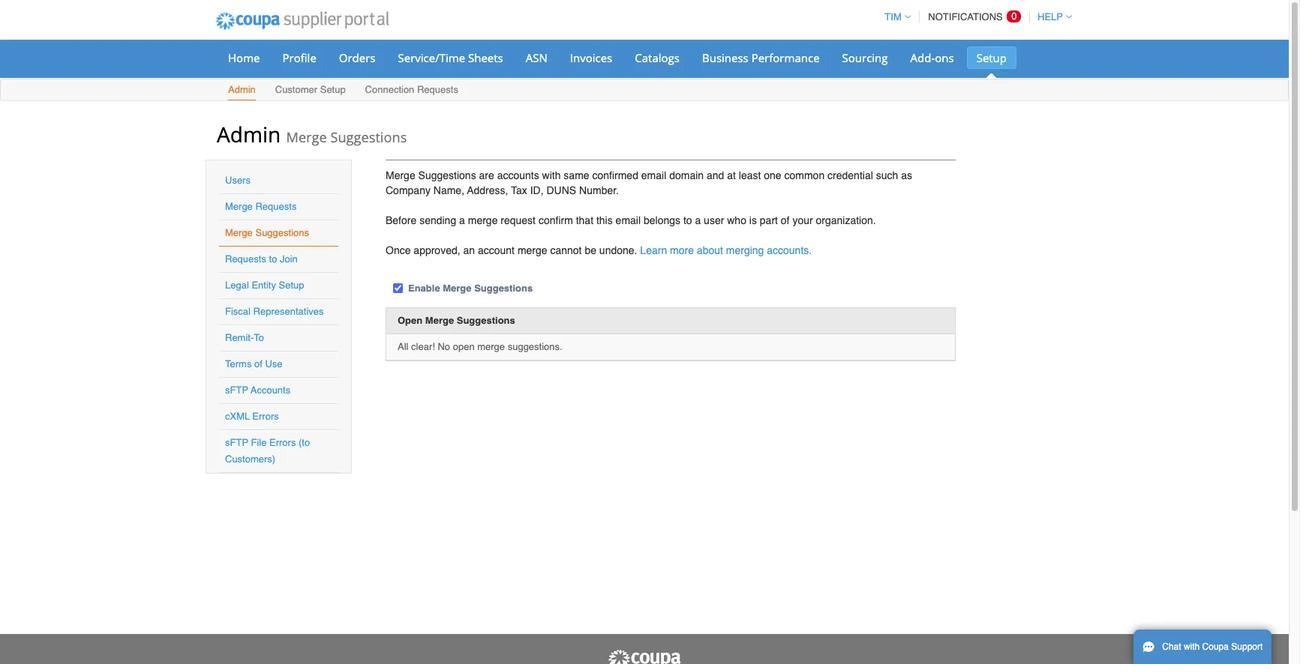 Task type: describe. For each thing, give the bounding box(es) containing it.
email inside merge suggestions are accounts with same confirmed email domain and at least one common credential such as company name, address, tax id, duns number.
[[641, 170, 666, 182]]

service/time
[[398, 50, 465, 65]]

this
[[596, 215, 613, 227]]

and
[[707, 170, 724, 182]]

asn link
[[516, 47, 557, 69]]

sftp file errors (to customers) link
[[225, 437, 310, 465]]

1 vertical spatial setup
[[320, 84, 346, 95]]

merge suggestions
[[225, 227, 309, 239]]

help link
[[1031, 11, 1072, 23]]

accounts.
[[767, 245, 812, 257]]

once
[[386, 245, 411, 257]]

invoices
[[570, 50, 612, 65]]

1 vertical spatial to
[[269, 254, 277, 265]]

belongs
[[644, 215, 680, 227]]

terms of use link
[[225, 359, 283, 370]]

file
[[251, 437, 267, 449]]

all clear! no open merge suggestions.
[[398, 341, 562, 353]]

who
[[727, 215, 746, 227]]

requests for merge requests
[[255, 201, 297, 212]]

with inside button
[[1184, 642, 1200, 653]]

1 vertical spatial email
[[616, 215, 641, 227]]

chat with coupa support button
[[1134, 630, 1272, 665]]

address,
[[467, 185, 508, 197]]

fiscal representatives
[[225, 306, 324, 317]]

orders
[[339, 50, 375, 65]]

service/time sheets
[[398, 50, 503, 65]]

company
[[386, 185, 431, 197]]

credential
[[828, 170, 873, 182]]

about
[[697, 245, 723, 257]]

tim
[[885, 11, 902, 23]]

name,
[[433, 185, 464, 197]]

entity
[[252, 280, 276, 291]]

suggestions.
[[508, 341, 562, 353]]

merge inside merge suggestions are accounts with same confirmed email domain and at least one common credential such as company name, address, tax id, duns number.
[[386, 170, 415, 182]]

terms
[[225, 359, 252, 370]]

admin for admin
[[228, 84, 256, 95]]

domain
[[669, 170, 704, 182]]

(to
[[299, 437, 310, 449]]

chat
[[1162, 642, 1181, 653]]

customers)
[[225, 454, 275, 465]]

enable
[[408, 283, 440, 294]]

such
[[876, 170, 898, 182]]

before sending a merge request confirm that this email belongs to a user who is part of your organization.
[[386, 215, 876, 227]]

at
[[727, 170, 736, 182]]

sending
[[419, 215, 456, 227]]

merge requests
[[225, 201, 297, 212]]

be
[[585, 245, 596, 257]]

as
[[901, 170, 912, 182]]

legal
[[225, 280, 249, 291]]

add-
[[910, 50, 935, 65]]

accounts
[[497, 170, 539, 182]]

merge up no
[[425, 315, 454, 326]]

is
[[749, 215, 757, 227]]

open
[[398, 315, 423, 326]]

0 vertical spatial to
[[683, 215, 692, 227]]

service/time sheets link
[[388, 47, 513, 69]]

user
[[704, 215, 724, 227]]

enable merge suggestions
[[408, 283, 533, 294]]

0 vertical spatial coupa supplier portal image
[[206, 2, 399, 40]]

customer setup link
[[274, 81, 346, 101]]

learn
[[640, 245, 667, 257]]

setup link
[[967, 47, 1017, 69]]

admin merge suggestions
[[217, 120, 407, 149]]

open
[[453, 341, 475, 353]]

merge for account
[[518, 245, 547, 257]]

accounts
[[251, 385, 290, 396]]

errors inside "sftp file errors (to customers)"
[[269, 437, 296, 449]]

cxml errors
[[225, 411, 279, 422]]

clear!
[[411, 341, 435, 353]]

sourcing link
[[832, 47, 898, 69]]

suggestions for open
[[457, 315, 515, 326]]

representatives
[[253, 306, 324, 317]]

catalogs
[[635, 50, 680, 65]]

customer setup
[[275, 84, 346, 95]]

sftp accounts
[[225, 385, 290, 396]]

part
[[760, 215, 778, 227]]

confirmed
[[592, 170, 638, 182]]

remit-to link
[[225, 332, 264, 344]]

2 a from the left
[[695, 215, 701, 227]]

requests for connection requests
[[417, 84, 458, 95]]

legal entity setup link
[[225, 280, 304, 291]]



Task type: locate. For each thing, give the bounding box(es) containing it.
1 horizontal spatial of
[[781, 215, 790, 227]]

common
[[784, 170, 825, 182]]

2 sftp from the top
[[225, 437, 248, 449]]

business performance link
[[692, 47, 829, 69]]

to
[[683, 215, 692, 227], [269, 254, 277, 265]]

sftp up customers)
[[225, 437, 248, 449]]

same
[[564, 170, 589, 182]]

1 horizontal spatial a
[[695, 215, 701, 227]]

a left user
[[695, 215, 701, 227]]

requests up legal
[[225, 254, 266, 265]]

merge down request
[[518, 245, 547, 257]]

more
[[670, 245, 694, 257]]

id,
[[530, 185, 544, 197]]

suggestions for enable
[[474, 283, 533, 294]]

merge for open
[[477, 341, 505, 353]]

sftp
[[225, 385, 248, 396], [225, 437, 248, 449]]

your
[[793, 215, 813, 227]]

suggestions down connection
[[330, 128, 407, 146]]

home link
[[218, 47, 270, 69]]

0 horizontal spatial with
[[542, 170, 561, 182]]

help
[[1038, 11, 1063, 23]]

merge down customer setup link
[[286, 128, 327, 146]]

performance
[[751, 50, 820, 65]]

1 a from the left
[[459, 215, 465, 227]]

suggestions up name,
[[418, 170, 476, 182]]

sftp file errors (to customers)
[[225, 437, 310, 465]]

None checkbox
[[393, 284, 403, 293]]

0 horizontal spatial a
[[459, 215, 465, 227]]

cxml
[[225, 411, 250, 422]]

1 horizontal spatial setup
[[320, 84, 346, 95]]

connection
[[365, 84, 414, 95]]

terms of use
[[225, 359, 283, 370]]

business
[[702, 50, 749, 65]]

merge down users
[[225, 201, 253, 212]]

remit-
[[225, 332, 254, 344]]

confirm
[[539, 215, 573, 227]]

1 horizontal spatial coupa supplier portal image
[[607, 650, 682, 665]]

errors left (to
[[269, 437, 296, 449]]

0 vertical spatial admin
[[228, 84, 256, 95]]

email right the this
[[616, 215, 641, 227]]

merge up company
[[386, 170, 415, 182]]

of left use
[[254, 359, 262, 370]]

with right chat
[[1184, 642, 1200, 653]]

admin
[[228, 84, 256, 95], [217, 120, 281, 149]]

requests to join link
[[225, 254, 298, 265]]

cannot
[[550, 245, 582, 257]]

setup right customer at the left
[[320, 84, 346, 95]]

admin down home
[[228, 84, 256, 95]]

notifications 0
[[928, 11, 1017, 23]]

fiscal representatives link
[[225, 306, 324, 317]]

account
[[478, 245, 515, 257]]

catalogs link
[[625, 47, 689, 69]]

0 vertical spatial email
[[641, 170, 666, 182]]

errors
[[252, 411, 279, 422], [269, 437, 296, 449]]

suggestions down account
[[474, 283, 533, 294]]

sftp accounts link
[[225, 385, 290, 396]]

one
[[764, 170, 781, 182]]

an
[[463, 245, 475, 257]]

2 vertical spatial merge
[[477, 341, 505, 353]]

suggestions inside admin merge suggestions
[[330, 128, 407, 146]]

0 horizontal spatial of
[[254, 359, 262, 370]]

no
[[438, 341, 450, 353]]

merge up open merge suggestions
[[443, 283, 472, 294]]

sftp for sftp accounts
[[225, 385, 248, 396]]

suggestions for admin
[[330, 128, 407, 146]]

of right part
[[781, 215, 790, 227]]

a right sending
[[459, 215, 465, 227]]

merge right open
[[477, 341, 505, 353]]

join
[[280, 254, 298, 265]]

with up duns
[[542, 170, 561, 182]]

1 vertical spatial errors
[[269, 437, 296, 449]]

admin down admin link
[[217, 120, 281, 149]]

0 vertical spatial with
[[542, 170, 561, 182]]

organization.
[[816, 215, 876, 227]]

tim link
[[878, 11, 911, 23]]

requests up merge suggestions
[[255, 201, 297, 212]]

1 sftp from the top
[[225, 385, 248, 396]]

users link
[[225, 175, 251, 186]]

1 vertical spatial coupa supplier portal image
[[607, 650, 682, 665]]

requests down service/time
[[417, 84, 458, 95]]

1 vertical spatial admin
[[217, 120, 281, 149]]

to left join at top left
[[269, 254, 277, 265]]

2 vertical spatial requests
[[225, 254, 266, 265]]

1 vertical spatial sftp
[[225, 437, 248, 449]]

1 vertical spatial with
[[1184, 642, 1200, 653]]

1 vertical spatial of
[[254, 359, 262, 370]]

admin link
[[227, 81, 256, 101]]

business performance
[[702, 50, 820, 65]]

admin inside admin link
[[228, 84, 256, 95]]

least
[[739, 170, 761, 182]]

suggestions up join at top left
[[255, 227, 309, 239]]

0 vertical spatial of
[[781, 215, 790, 227]]

suggestions inside merge suggestions are accounts with same confirmed email domain and at least one common credential such as company name, address, tax id, duns number.
[[418, 170, 476, 182]]

1 vertical spatial merge
[[518, 245, 547, 257]]

notifications
[[928, 11, 1003, 23]]

sftp up cxml
[[225, 385, 248, 396]]

1 horizontal spatial with
[[1184, 642, 1200, 653]]

merge
[[468, 215, 498, 227], [518, 245, 547, 257], [477, 341, 505, 353]]

add-ons
[[910, 50, 954, 65]]

merge inside admin merge suggestions
[[286, 128, 327, 146]]

0 vertical spatial merge
[[468, 215, 498, 227]]

1 vertical spatial requests
[[255, 201, 297, 212]]

email left domain
[[641, 170, 666, 182]]

navigation containing notifications 0
[[878, 2, 1072, 32]]

sourcing
[[842, 50, 888, 65]]

1 horizontal spatial to
[[683, 215, 692, 227]]

2 vertical spatial setup
[[279, 280, 304, 291]]

to right "belongs"
[[683, 215, 692, 227]]

requests
[[417, 84, 458, 95], [255, 201, 297, 212], [225, 254, 266, 265]]

0 vertical spatial setup
[[977, 50, 1007, 65]]

profile link
[[273, 47, 326, 69]]

0 horizontal spatial coupa supplier portal image
[[206, 2, 399, 40]]

merge suggestions are accounts with same confirmed email domain and at least one common credential such as company name, address, tax id, duns number.
[[386, 170, 912, 197]]

to
[[254, 332, 264, 344]]

legal entity setup
[[225, 280, 304, 291]]

are
[[479, 170, 494, 182]]

0 vertical spatial errors
[[252, 411, 279, 422]]

number.
[[579, 185, 619, 197]]

0 vertical spatial sftp
[[225, 385, 248, 396]]

errors down accounts
[[252, 411, 279, 422]]

suggestions up all clear! no open merge suggestions.
[[457, 315, 515, 326]]

merge down merge requests link in the left of the page
[[225, 227, 253, 239]]

0 horizontal spatial to
[[269, 254, 277, 265]]

before
[[386, 215, 417, 227]]

chat with coupa support
[[1162, 642, 1263, 653]]

merge suggestions link
[[225, 227, 309, 239]]

2 horizontal spatial setup
[[977, 50, 1007, 65]]

with inside merge suggestions are accounts with same confirmed email domain and at least one common credential such as company name, address, tax id, duns number.
[[542, 170, 561, 182]]

tax
[[511, 185, 527, 197]]

connection requests
[[365, 84, 458, 95]]

support
[[1231, 642, 1263, 653]]

0 vertical spatial requests
[[417, 84, 458, 95]]

sftp inside "sftp file errors (to customers)"
[[225, 437, 248, 449]]

merge requests link
[[225, 201, 297, 212]]

navigation
[[878, 2, 1072, 32]]

coupa
[[1202, 642, 1229, 653]]

coupa supplier portal image
[[206, 2, 399, 40], [607, 650, 682, 665]]

0 horizontal spatial setup
[[279, 280, 304, 291]]

all
[[398, 341, 408, 353]]

requests inside the connection requests link
[[417, 84, 458, 95]]

asn
[[526, 50, 548, 65]]

merge down address,
[[468, 215, 498, 227]]

ons
[[935, 50, 954, 65]]

admin for admin merge suggestions
[[217, 120, 281, 149]]

with
[[542, 170, 561, 182], [1184, 642, 1200, 653]]

profile
[[282, 50, 316, 65]]

email
[[641, 170, 666, 182], [616, 215, 641, 227]]

home
[[228, 50, 260, 65]]

setup down join at top left
[[279, 280, 304, 291]]

request
[[501, 215, 536, 227]]

connection requests link
[[364, 81, 459, 101]]

sftp for sftp file errors (to customers)
[[225, 437, 248, 449]]

setup down notifications 0
[[977, 50, 1007, 65]]

requests to join
[[225, 254, 298, 265]]

orders link
[[329, 47, 385, 69]]

learn more about merging accounts. link
[[640, 245, 812, 257]]



Task type: vqa. For each thing, say whether or not it's contained in the screenshot.
Tax ID Secure Information - not published to your public profile
no



